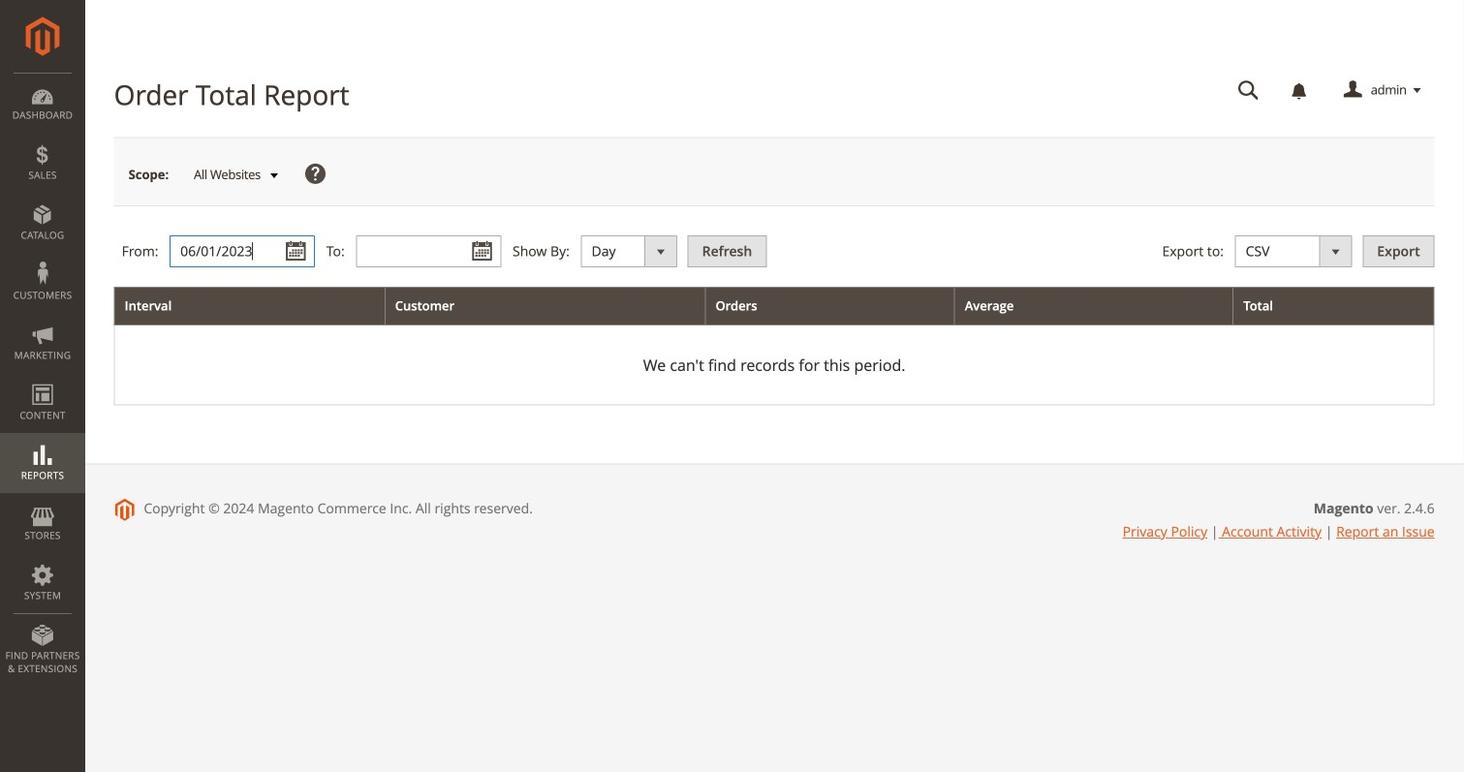 Task type: locate. For each thing, give the bounding box(es) containing it.
None text field
[[356, 236, 502, 268]]

magento admin panel image
[[26, 16, 60, 56]]

None text field
[[1225, 74, 1273, 108], [170, 236, 315, 268], [1225, 74, 1273, 108], [170, 236, 315, 268]]

menu bar
[[0, 73, 85, 686]]



